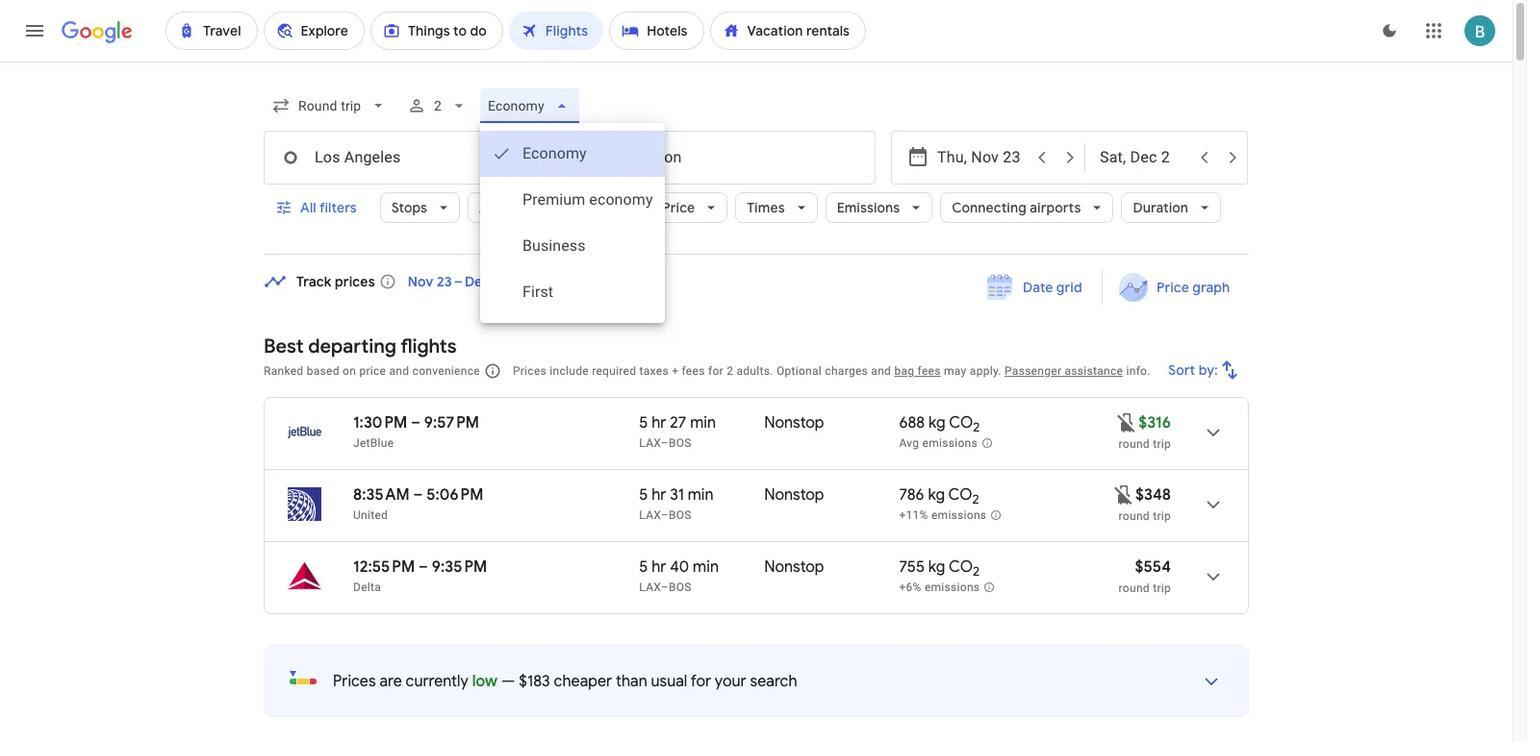 Task type: locate. For each thing, give the bounding box(es) containing it.
5 inside 5 hr 40 min lax – bos
[[639, 558, 648, 577]]

min for 5 hr 31 min
[[688, 486, 714, 505]]

1 5 from the top
[[639, 414, 648, 433]]

1 vertical spatial price
[[1157, 279, 1189, 296]]

total duration 5 hr 31 min. element
[[639, 486, 764, 508]]

2 nonstop flight. element from the top
[[764, 486, 824, 508]]

hr left 31
[[652, 486, 666, 505]]

min right 31
[[688, 486, 714, 505]]

bos inside 5 hr 27 min lax – bos
[[669, 437, 692, 450]]

1 lax from the top
[[639, 437, 661, 450]]

5 left the 27
[[639, 414, 648, 433]]

2 vertical spatial emissions
[[925, 581, 980, 595]]

+11%
[[899, 509, 928, 523]]

1 nonstop flight. element from the top
[[764, 414, 824, 436]]

2 trip from the top
[[1153, 510, 1171, 523]]

0 vertical spatial nonstop
[[764, 414, 824, 433]]

nonstop flight. element
[[764, 414, 824, 436], [764, 486, 824, 508], [764, 558, 824, 580]]

airlines
[[479, 199, 527, 217]]

price graph button
[[1106, 270, 1245, 305]]

connecting airports button
[[940, 185, 1114, 231]]

option up bags
[[481, 131, 665, 177]]

+
[[672, 365, 679, 378]]

Departure time: 1:30 PM. text field
[[353, 414, 407, 433]]

lax inside 5 hr 27 min lax – bos
[[639, 437, 661, 450]]

departing
[[308, 335, 396, 359]]

option down swap origin and destination. icon
[[481, 177, 665, 223]]

swap origin and destination. image
[[558, 146, 581, 169]]

co inside 755 kg co 2
[[949, 558, 973, 577]]

1 horizontal spatial prices
[[513, 365, 547, 378]]

2 vertical spatial lax
[[639, 581, 661, 595]]

1 vertical spatial lax
[[639, 509, 661, 523]]

min for 5 hr 40 min
[[693, 558, 719, 577]]

3 lax from the top
[[639, 581, 661, 595]]

bos down the 27
[[669, 437, 692, 450]]

fees
[[682, 365, 705, 378], [918, 365, 941, 378]]

option
[[481, 131, 665, 177], [481, 177, 665, 223], [481, 223, 665, 269], [481, 269, 665, 316]]

5 for 5 hr 27 min
[[639, 414, 648, 433]]

2 nonstop from the top
[[764, 486, 824, 505]]

hr left the 27
[[652, 414, 666, 433]]

– down total duration 5 hr 27 min. element
[[661, 437, 669, 450]]

nonstop
[[764, 414, 824, 433], [764, 486, 824, 505], [764, 558, 824, 577]]

0 horizontal spatial fees
[[682, 365, 705, 378]]

fees right +
[[682, 365, 705, 378]]

5 inside 5 hr 27 min lax – bos
[[639, 414, 648, 433]]

– down the total duration 5 hr 31 min. element
[[661, 509, 669, 523]]

adults.
[[737, 365, 773, 378]]

2 vertical spatial kg
[[928, 558, 945, 577]]

1 vertical spatial round trip
[[1119, 510, 1171, 523]]

min for 5 hr 27 min
[[690, 414, 716, 433]]

3 trip from the top
[[1153, 582, 1171, 596]]

– down total duration 5 hr 40 min. element on the bottom
[[661, 581, 669, 595]]

nonstop for 5 hr 27 min
[[764, 414, 824, 433]]

None field
[[264, 89, 396, 123], [481, 89, 579, 123], [264, 89, 396, 123], [481, 89, 579, 123]]

– right 8:35 am
[[413, 486, 423, 505]]

1 vertical spatial emissions
[[931, 509, 987, 523]]

trip for $348
[[1153, 510, 1171, 523]]

bos down 40
[[669, 581, 692, 595]]

2 vertical spatial nonstop
[[764, 558, 824, 577]]

$316
[[1139, 414, 1171, 433]]

bags button
[[568, 192, 643, 223]]

and left bag
[[871, 365, 891, 378]]

nov
[[408, 273, 433, 291]]

emissions down '688 kg co 2'
[[922, 437, 978, 451]]

price
[[662, 199, 695, 217], [1157, 279, 1189, 296]]

+11% emissions
[[899, 509, 987, 523]]

all filters
[[300, 199, 357, 217]]

may
[[944, 365, 967, 378]]

1 vertical spatial hr
[[652, 486, 666, 505]]

1 hr from the top
[[652, 414, 666, 433]]

5
[[639, 414, 648, 433], [639, 486, 648, 505], [639, 558, 648, 577]]

2 vertical spatial hr
[[652, 558, 666, 577]]

price left graph
[[1157, 279, 1189, 296]]

lax down the total duration 5 hr 31 min. element
[[639, 509, 661, 523]]

hr inside 5 hr 27 min lax – bos
[[652, 414, 666, 433]]

option up include
[[481, 269, 665, 316]]

5 hr 31 min lax – bos
[[639, 486, 714, 523]]

1 horizontal spatial price
[[1157, 279, 1189, 296]]

3 5 from the top
[[639, 558, 648, 577]]

round trip for $316
[[1119, 438, 1171, 451]]

learn more about ranking image
[[484, 363, 501, 380]]

lax
[[639, 437, 661, 450], [639, 509, 661, 523], [639, 581, 661, 595]]

0 vertical spatial 5
[[639, 414, 648, 433]]

on
[[343, 365, 356, 378]]

connecting airports
[[952, 199, 1081, 217]]

– inside 5 hr 31 min lax – bos
[[661, 509, 669, 523]]

–
[[411, 414, 421, 433], [661, 437, 669, 450], [413, 486, 423, 505], [661, 509, 669, 523], [419, 558, 428, 577], [661, 581, 669, 595]]

this price for this flight doesn't include overhead bin access. if you need a carry-on bag, use the bags filter to update prices. image
[[1112, 484, 1136, 507]]

kg up +11% emissions
[[928, 486, 945, 505]]

round down this price for this flight doesn't include overhead bin access. if you need a carry-on bag, use the bags filter to update prices. image
[[1119, 510, 1150, 523]]

price right bags popup button
[[662, 199, 695, 217]]

0 horizontal spatial and
[[389, 365, 409, 378]]

1 round from the top
[[1119, 438, 1150, 451]]

emissions for 786
[[931, 509, 987, 523]]

2 vertical spatial bos
[[669, 581, 692, 595]]

– left arrival time: 9:35 pm. text field
[[419, 558, 428, 577]]

1 vertical spatial bos
[[669, 509, 692, 523]]

2 inside find the best price region
[[494, 273, 501, 291]]

kg inside 786 kg co 2
[[928, 486, 945, 505]]

emissions down 786 kg co 2
[[931, 509, 987, 523]]

ranked
[[264, 365, 304, 378]]

5 left 31
[[639, 486, 648, 505]]

change appearance image
[[1366, 8, 1413, 54]]

price inside popup button
[[662, 199, 695, 217]]

round down 554 us dollars "text box"
[[1119, 582, 1150, 596]]

for left "your"
[[691, 673, 711, 692]]

leaves los angeles international airport at 12:55 pm on thursday, november 23 and arrives at boston logan international airport at 9:35 pm on thursday, november 23. element
[[353, 558, 487, 577]]

0 vertical spatial prices
[[513, 365, 547, 378]]

0 vertical spatial emissions
[[922, 437, 978, 451]]

prices right learn more about ranking image
[[513, 365, 547, 378]]

kg for 755
[[928, 558, 945, 577]]

delta
[[353, 581, 381, 595]]

for left adults.
[[708, 365, 724, 378]]

bos
[[669, 437, 692, 450], [669, 509, 692, 523], [669, 581, 692, 595]]

bos inside 5 hr 40 min lax – bos
[[669, 581, 692, 595]]

2 lax from the top
[[639, 509, 661, 523]]

316 US dollars text field
[[1139, 414, 1171, 433]]

co up +11% emissions
[[948, 486, 972, 505]]

trip down 316 us dollars text box at right
[[1153, 438, 1171, 451]]

1 bos from the top
[[669, 437, 692, 450]]

round trip down 316 us dollars text box at right
[[1119, 438, 1171, 451]]

convenience
[[412, 365, 480, 378]]

total duration 5 hr 27 min. element
[[639, 414, 764, 436]]

0 vertical spatial co
[[949, 414, 973, 433]]

786 kg co 2
[[899, 486, 979, 508]]

price
[[359, 365, 386, 378]]

5 inside 5 hr 31 min lax – bos
[[639, 486, 648, 505]]

0 vertical spatial kg
[[929, 414, 946, 433]]

0 vertical spatial lax
[[639, 437, 661, 450]]

best departing flights main content
[[264, 270, 1249, 743]]

bos down 31
[[669, 509, 692, 523]]

emissions button
[[825, 185, 933, 231]]

trip
[[1153, 438, 1171, 451], [1153, 510, 1171, 523], [1153, 582, 1171, 596]]

charges
[[825, 365, 868, 378]]

round trip down the $348
[[1119, 510, 1171, 523]]

2 inside '688 kg co 2'
[[973, 420, 980, 436]]

fees right bag
[[918, 365, 941, 378]]

hr for 40
[[652, 558, 666, 577]]

all filters button
[[264, 185, 372, 231]]

times button
[[735, 185, 818, 231]]

emissions down 755 kg co 2
[[925, 581, 980, 595]]

lax down total duration 5 hr 27 min. element
[[639, 437, 661, 450]]

for
[[708, 365, 724, 378], [691, 673, 711, 692]]

1 vertical spatial 5
[[639, 486, 648, 505]]

1 vertical spatial nonstop
[[764, 486, 824, 505]]

+6% emissions
[[899, 581, 980, 595]]

1 vertical spatial round
[[1119, 510, 1150, 523]]

trip down the $348
[[1153, 510, 1171, 523]]

ranked based on price and convenience
[[264, 365, 480, 378]]

1 trip from the top
[[1153, 438, 1171, 451]]

none search field containing all filters
[[264, 83, 1249, 323]]

2 vertical spatial 5
[[639, 558, 648, 577]]

bag fees button
[[894, 365, 941, 378]]

3 hr from the top
[[652, 558, 666, 577]]

1 vertical spatial min
[[688, 486, 714, 505]]

co inside 786 kg co 2
[[948, 486, 972, 505]]

1 horizontal spatial fees
[[918, 365, 941, 378]]

united
[[353, 509, 388, 523]]

Arrival time: 9:35 PM. text field
[[432, 558, 487, 577]]

1 vertical spatial prices
[[333, 673, 376, 692]]

2 round from the top
[[1119, 510, 1150, 523]]

bos for 40
[[669, 581, 692, 595]]

lax down total duration 5 hr 40 min. element on the bottom
[[639, 581, 661, 595]]

kg inside '688 kg co 2'
[[929, 414, 946, 433]]

1 vertical spatial for
[[691, 673, 711, 692]]

min right the 27
[[690, 414, 716, 433]]

round for $348
[[1119, 510, 1150, 523]]

bos inside 5 hr 31 min lax – bos
[[669, 509, 692, 523]]

min inside 5 hr 31 min lax – bos
[[688, 486, 714, 505]]

co up avg emissions
[[949, 414, 973, 433]]

—
[[501, 673, 515, 692]]

this price for this flight doesn't include overhead bin access. if you need a carry-on bag, use the bags filter to update prices. image
[[1116, 411, 1139, 434]]

3 nonstop from the top
[[764, 558, 824, 577]]

8:35 am
[[353, 486, 410, 505]]

0 horizontal spatial prices
[[333, 673, 376, 692]]

min inside 5 hr 40 min lax – bos
[[693, 558, 719, 577]]

lax inside 5 hr 31 min lax – bos
[[639, 509, 661, 523]]

2 hr from the top
[[652, 486, 666, 505]]

hr left 40
[[652, 558, 666, 577]]

co up +6% emissions
[[949, 558, 973, 577]]

trip down 554 us dollars "text box"
[[1153, 582, 1171, 596]]

0 vertical spatial min
[[690, 414, 716, 433]]

hr inside 5 hr 40 min lax – bos
[[652, 558, 666, 577]]

kg inside 755 kg co 2
[[928, 558, 945, 577]]

total duration 5 hr 40 min. element
[[639, 558, 764, 580]]

0 vertical spatial bos
[[669, 437, 692, 450]]

1 nonstop from the top
[[764, 414, 824, 433]]

sort by: button
[[1161, 347, 1249, 394]]

2 vertical spatial trip
[[1153, 582, 1171, 596]]

option down bags
[[481, 223, 665, 269]]

select your preferred seating class. list box
[[481, 123, 665, 323]]

kg up avg emissions
[[929, 414, 946, 433]]

– inside 12:55 pm – 9:35 pm delta
[[419, 558, 428, 577]]

0 horizontal spatial price
[[662, 199, 695, 217]]

more details image
[[1188, 659, 1235, 705]]

emissions
[[922, 437, 978, 451], [931, 509, 987, 523], [925, 581, 980, 595]]

1 horizontal spatial and
[[871, 365, 891, 378]]

flights
[[400, 335, 457, 359]]

emissions for 688
[[922, 437, 978, 451]]

1 vertical spatial nonstop flight. element
[[764, 486, 824, 508]]

kg for 688
[[929, 414, 946, 433]]

best
[[264, 335, 304, 359]]

co
[[949, 414, 973, 433], [948, 486, 972, 505], [949, 558, 973, 577]]

0 vertical spatial round
[[1119, 438, 1150, 451]]

nonstop flight. element for 5 hr 27 min
[[764, 414, 824, 436]]

$554 round trip
[[1119, 558, 1171, 596]]

date
[[1023, 279, 1053, 296]]

1 vertical spatial trip
[[1153, 510, 1171, 523]]

1 round trip from the top
[[1119, 438, 1171, 451]]

include
[[550, 365, 589, 378]]

0 vertical spatial trip
[[1153, 438, 1171, 451]]

min right 40
[[693, 558, 719, 577]]

2 vertical spatial nonstop flight. element
[[764, 558, 824, 580]]

emissions
[[837, 199, 900, 217]]

$554
[[1135, 558, 1171, 577]]

None search field
[[264, 83, 1249, 323]]

trip for $316
[[1153, 438, 1171, 451]]

kg up +6% emissions
[[928, 558, 945, 577]]

prices
[[513, 365, 547, 378], [333, 673, 376, 692]]

nonstop flight. element for 5 hr 31 min
[[764, 486, 824, 508]]

nonstop flight. element for 5 hr 40 min
[[764, 558, 824, 580]]

co inside '688 kg co 2'
[[949, 414, 973, 433]]

2 vertical spatial round
[[1119, 582, 1150, 596]]

2 inside 755 kg co 2
[[973, 564, 980, 580]]

5 hr 40 min lax – bos
[[639, 558, 719, 595]]

5 left 40
[[639, 558, 648, 577]]

3 nonstop flight. element from the top
[[764, 558, 824, 580]]

min inside 5 hr 27 min lax – bos
[[690, 414, 716, 433]]

required
[[592, 365, 636, 378]]

round
[[1119, 438, 1150, 451], [1119, 510, 1150, 523], [1119, 582, 1150, 596]]

flight details. leaves los angeles international airport at 12:55 pm on thursday, november 23 and arrives at boston logan international airport at 9:35 pm on thursday, november 23. image
[[1190, 554, 1237, 600]]

1 vertical spatial co
[[948, 486, 972, 505]]

kg
[[929, 414, 946, 433], [928, 486, 945, 505], [928, 558, 945, 577]]

round for $316
[[1119, 438, 1150, 451]]

0 vertical spatial nonstop flight. element
[[764, 414, 824, 436]]

and right price in the left of the page
[[389, 365, 409, 378]]

$183
[[519, 673, 550, 692]]

None text field
[[264, 131, 566, 185], [574, 131, 876, 185], [264, 131, 566, 185], [574, 131, 876, 185]]

price inside button
[[1157, 279, 1189, 296]]

– right departure time: 1:30 pm. text box
[[411, 414, 421, 433]]

2 vertical spatial co
[[949, 558, 973, 577]]

2 5 from the top
[[639, 486, 648, 505]]

lax inside 5 hr 40 min lax – bos
[[639, 581, 661, 595]]

40
[[670, 558, 689, 577]]

hr inside 5 hr 31 min lax – bos
[[652, 486, 666, 505]]

round down this price for this flight doesn't include overhead bin access. if you need a carry-on bag, use the bags filter to update prices. icon
[[1119, 438, 1150, 451]]

prices left are
[[333, 673, 376, 692]]

trip inside $554 round trip
[[1153, 582, 1171, 596]]

3 round from the top
[[1119, 582, 1150, 596]]

2
[[434, 98, 442, 114], [494, 273, 501, 291], [727, 365, 733, 378], [973, 420, 980, 436], [972, 492, 979, 508], [973, 564, 980, 580]]

price button
[[651, 185, 728, 231]]

2 fees from the left
[[918, 365, 941, 378]]

2 round trip from the top
[[1119, 510, 1171, 523]]

2 bos from the top
[[669, 509, 692, 523]]

2 vertical spatial min
[[693, 558, 719, 577]]

round trip
[[1119, 438, 1171, 451], [1119, 510, 1171, 523]]

0 vertical spatial round trip
[[1119, 438, 1171, 451]]

0 vertical spatial hr
[[652, 414, 666, 433]]

passenger
[[1005, 365, 1062, 378]]

3 bos from the top
[[669, 581, 692, 595]]

prices
[[335, 273, 375, 291]]

co for 755
[[949, 558, 973, 577]]

0 vertical spatial price
[[662, 199, 695, 217]]

2 and from the left
[[871, 365, 891, 378]]

2 inside the 2 'popup button'
[[434, 98, 442, 114]]

1 vertical spatial kg
[[928, 486, 945, 505]]

lax for 5 hr 27 min
[[639, 437, 661, 450]]

and
[[389, 365, 409, 378], [871, 365, 891, 378]]

31
[[670, 486, 684, 505]]



Task type: describe. For each thing, give the bounding box(es) containing it.
Departure time: 12:55 PM. text field
[[353, 558, 415, 577]]

8:35 am – 5:06 pm united
[[353, 486, 484, 523]]

your
[[715, 673, 746, 692]]

688
[[899, 414, 925, 433]]

low
[[472, 673, 498, 692]]

airlines button
[[468, 185, 560, 231]]

leaves los angeles international airport at 1:30 pm on thursday, november 23 and arrives at boston logan international airport at 9:57 pm on thursday, november 23. element
[[353, 414, 479, 433]]

554 US dollars text field
[[1135, 558, 1171, 577]]

786
[[899, 486, 924, 505]]

duration
[[1133, 199, 1189, 217]]

– inside 1:30 pm – 9:57 pm jetblue
[[411, 414, 421, 433]]

1:30 pm – 9:57 pm jetblue
[[353, 414, 479, 450]]

27
[[670, 414, 686, 433]]

9:57 pm
[[424, 414, 479, 433]]

Arrival time: 5:06 PM. text field
[[427, 486, 484, 505]]

flight details. leaves los angeles international airport at 1:30 pm on thursday, november 23 and arrives at boston logan international airport at 9:57 pm on thursday, november 23. image
[[1190, 410, 1237, 456]]

sort
[[1168, 362, 1196, 379]]

based
[[307, 365, 339, 378]]

prices are currently low — $183 cheaper than usual for your search
[[333, 673, 797, 692]]

12:55 pm
[[353, 558, 415, 577]]

3 option from the top
[[481, 223, 665, 269]]

date grid
[[1023, 279, 1082, 296]]

348 US dollars text field
[[1136, 486, 1171, 505]]

learn more about tracked prices image
[[379, 273, 396, 291]]

5 for 5 hr 40 min
[[639, 558, 648, 577]]

12:55 pm – 9:35 pm delta
[[353, 558, 487, 595]]

bags
[[579, 199, 610, 217]]

5 for 5 hr 31 min
[[639, 486, 648, 505]]

prices for prices include required taxes + fees for 2 adults. optional charges and bag fees may apply. passenger assistance
[[513, 365, 547, 378]]

price for price graph
[[1157, 279, 1189, 296]]

nonstop for 5 hr 40 min
[[764, 558, 824, 577]]

688 kg co 2
[[899, 414, 980, 436]]

bos for 27
[[669, 437, 692, 450]]

flight details. leaves los angeles international airport at 8:35 am on thursday, november 23 and arrives at boston logan international airport at 5:06 pm on thursday, november 23. image
[[1190, 482, 1237, 528]]

emissions for 755
[[925, 581, 980, 595]]

search
[[750, 673, 797, 692]]

2 option from the top
[[481, 177, 665, 223]]

9:35 pm
[[432, 558, 487, 577]]

airports
[[1030, 199, 1081, 217]]

find the best price region
[[264, 270, 1249, 320]]

track
[[296, 273, 332, 291]]

grid
[[1057, 279, 1082, 296]]

passenger assistance button
[[1005, 365, 1123, 378]]

date grid button
[[973, 270, 1098, 305]]

nonstop for 5 hr 31 min
[[764, 486, 824, 505]]

hr for 27
[[652, 414, 666, 433]]

755 kg co 2
[[899, 558, 980, 580]]

1:30 pm
[[353, 414, 407, 433]]

– inside the 8:35 am – 5:06 pm united
[[413, 486, 423, 505]]

stops
[[391, 199, 427, 217]]

+6%
[[899, 581, 922, 595]]

2 inside 786 kg co 2
[[972, 492, 979, 508]]

Departure text field
[[937, 132, 1026, 184]]

round inside $554 round trip
[[1119, 582, 1150, 596]]

track prices
[[296, 273, 375, 291]]

4 option from the top
[[481, 269, 665, 316]]

than
[[616, 673, 647, 692]]

all
[[300, 199, 316, 217]]

– inside 5 hr 40 min lax – bos
[[661, 581, 669, 595]]

duration button
[[1121, 185, 1221, 231]]

5:06 pm
[[427, 486, 484, 505]]

price graph
[[1157, 279, 1230, 296]]

avg
[[899, 437, 919, 451]]

cheaper
[[554, 673, 612, 692]]

leaves los angeles international airport at 8:35 am on thursday, november 23 and arrives at boston logan international airport at 5:06 pm on thursday, november 23. element
[[353, 486, 484, 505]]

taxes
[[640, 365, 669, 378]]

nov 23 – dec 2
[[408, 273, 501, 291]]

1 option from the top
[[481, 131, 665, 177]]

755
[[899, 558, 925, 577]]

bag
[[894, 365, 915, 378]]

round trip for $348
[[1119, 510, 1171, 523]]

optional
[[777, 365, 822, 378]]

main menu image
[[23, 19, 46, 42]]

lax for 5 hr 31 min
[[639, 509, 661, 523]]

1 and from the left
[[389, 365, 409, 378]]

lax for 5 hr 40 min
[[639, 581, 661, 595]]

filters
[[319, 199, 357, 217]]

0 vertical spatial for
[[708, 365, 724, 378]]

co for 688
[[949, 414, 973, 433]]

graph
[[1192, 279, 1230, 296]]

best departing flights
[[264, 335, 457, 359]]

prices include required taxes + fees for 2 adults. optional charges and bag fees may apply. passenger assistance
[[513, 365, 1123, 378]]

connecting
[[952, 199, 1027, 217]]

1 fees from the left
[[682, 365, 705, 378]]

times
[[747, 199, 785, 217]]

Departure time: 8:35 AM. text field
[[353, 486, 410, 505]]

Arrival time: 9:57 PM. text field
[[424, 414, 479, 433]]

kg for 786
[[928, 486, 945, 505]]

loading results progress bar
[[0, 62, 1513, 65]]

price for price
[[662, 199, 695, 217]]

apply.
[[970, 365, 1002, 378]]

5 hr 27 min lax – bos
[[639, 414, 716, 450]]

co for 786
[[948, 486, 972, 505]]

usual
[[651, 673, 687, 692]]

bos for 31
[[669, 509, 692, 523]]

sort by:
[[1168, 362, 1218, 379]]

$348
[[1136, 486, 1171, 505]]

avg emissions
[[899, 437, 978, 451]]

are
[[380, 673, 402, 692]]

Return text field
[[1100, 132, 1188, 184]]

currently
[[406, 673, 469, 692]]

– inside 5 hr 27 min lax – bos
[[661, 437, 669, 450]]

by:
[[1199, 362, 1218, 379]]

2 button
[[400, 83, 477, 129]]

hr for 31
[[652, 486, 666, 505]]

stops button
[[380, 185, 460, 231]]

prices for prices are currently low — $183 cheaper than usual for your search
[[333, 673, 376, 692]]

jetblue
[[353, 437, 394, 450]]

23 – dec
[[437, 273, 490, 291]]



Task type: vqa. For each thing, say whether or not it's contained in the screenshot.
'$105' Link
no



